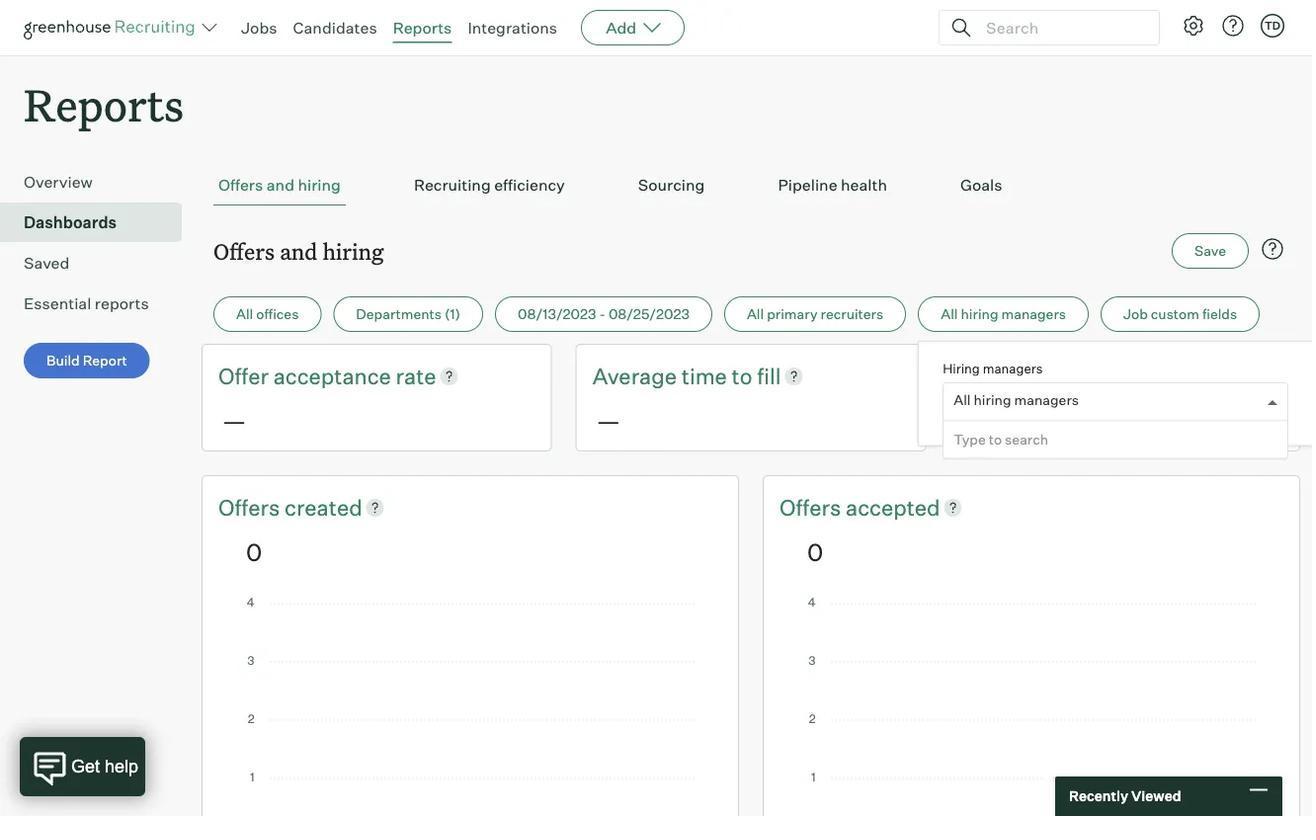 Task type: vqa. For each thing, say whether or not it's contained in the screenshot.
Referrals submitted
no



Task type: describe. For each thing, give the bounding box(es) containing it.
build report
[[46, 352, 127, 369]]

hiring
[[943, 360, 980, 376]]

recruiting
[[414, 175, 491, 195]]

08/25/2023
[[608, 305, 689, 323]]

all hiring managers button
[[918, 297, 1089, 332]]

type to search
[[954, 431, 1048, 448]]

hiring inside button
[[298, 175, 341, 195]]

created link
[[285, 492, 362, 522]]

fill link
[[757, 361, 781, 391]]

recruiters
[[821, 305, 883, 323]]

all for "all offices" button
[[236, 305, 253, 323]]

departments (1) button
[[333, 297, 483, 332]]

1 vertical spatial all hiring managers
[[954, 391, 1079, 409]]

0 for accepted
[[807, 537, 823, 566]]

offer acceptance
[[218, 362, 396, 389]]

primary
[[767, 305, 818, 323]]

candidates
[[293, 18, 377, 38]]

to for hire
[[1106, 362, 1126, 389]]

hiring managers
[[943, 360, 1043, 376]]

departments
[[356, 305, 442, 323]]

goals button
[[955, 165, 1007, 206]]

pipeline
[[778, 175, 837, 195]]

configure image
[[1182, 14, 1205, 38]]

average link for fill
[[592, 361, 681, 391]]

all offices button
[[213, 297, 321, 332]]

average link for hire
[[967, 361, 1056, 391]]

1 horizontal spatial reports
[[393, 18, 452, 38]]

fill
[[757, 362, 781, 389]]

overview link
[[24, 170, 174, 194]]

essential reports link
[[24, 292, 174, 315]]

sourcing button
[[633, 165, 710, 206]]

tab list containing offers and hiring
[[213, 165, 1288, 206]]

viewed
[[1131, 787, 1181, 805]]

add button
[[581, 10, 685, 45]]

hire link
[[1131, 361, 1170, 391]]

— for hire
[[970, 406, 994, 435]]

jobs link
[[241, 18, 277, 38]]

goals
[[960, 175, 1002, 195]]

and inside offers and hiring button
[[267, 175, 294, 195]]

health
[[841, 175, 887, 195]]

hiring inside button
[[961, 305, 998, 323]]

08/13/2023 - 08/25/2023
[[518, 305, 689, 323]]

jobs
[[241, 18, 277, 38]]

td button
[[1261, 14, 1284, 38]]

rate
[[396, 362, 436, 389]]

0 for created
[[246, 537, 262, 566]]

time link for fill
[[681, 361, 732, 391]]

all primary recruiters button
[[724, 297, 906, 332]]

0 horizontal spatial reports
[[24, 75, 184, 133]]

recently
[[1069, 787, 1128, 805]]

offers and hiring button
[[213, 165, 346, 206]]

offices
[[256, 305, 299, 323]]

job
[[1123, 305, 1148, 323]]

-
[[599, 305, 605, 323]]

all for all hiring managers button
[[941, 305, 958, 323]]

pipeline health button
[[773, 165, 892, 206]]

1 — from the left
[[222, 406, 246, 435]]

08/13/2023 - 08/25/2023 button
[[495, 297, 712, 332]]

sourcing
[[638, 175, 705, 195]]

xychart image for accepted
[[807, 598, 1256, 816]]

type
[[954, 431, 986, 448]]

acceptance link
[[273, 361, 396, 391]]

to link for hire
[[1106, 361, 1131, 391]]

dashboards link
[[24, 211, 174, 234]]

all offices
[[236, 305, 299, 323]]

saved link
[[24, 251, 174, 275]]

add
[[606, 18, 636, 38]]

integrations
[[468, 18, 557, 38]]



Task type: locate. For each thing, give the bounding box(es) containing it.
essential
[[24, 294, 91, 313]]

0 horizontal spatial —
[[222, 406, 246, 435]]

fields
[[1202, 305, 1237, 323]]

0 vertical spatial offers and hiring
[[218, 175, 341, 195]]

hiring
[[298, 175, 341, 195], [323, 236, 384, 265], [961, 305, 998, 323], [974, 391, 1011, 409]]

08/13/2023
[[518, 305, 596, 323]]

saved
[[24, 253, 69, 273]]

0 vertical spatial all hiring managers
[[941, 305, 1066, 323]]

created
[[285, 493, 362, 521]]

0 horizontal spatial xychart image
[[246, 598, 695, 816]]

1 horizontal spatial —
[[596, 406, 620, 435]]

offer
[[218, 362, 269, 389]]

to link for fill
[[732, 361, 757, 391]]

2 xychart image from the left
[[807, 598, 1256, 816]]

greenhouse recruiting image
[[24, 16, 202, 40]]

0 horizontal spatial to link
[[732, 361, 757, 391]]

xychart image
[[246, 598, 695, 816], [807, 598, 1256, 816]]

average link down all hiring managers button
[[967, 361, 1056, 391]]

to left fill
[[732, 362, 752, 389]]

reports
[[393, 18, 452, 38], [24, 75, 184, 133]]

time link
[[681, 361, 732, 391], [1056, 361, 1106, 391]]

average time to
[[592, 362, 757, 389], [967, 362, 1131, 389]]

efficiency
[[494, 175, 565, 195]]

time
[[681, 362, 727, 389], [1056, 362, 1101, 389]]

acceptance
[[273, 362, 391, 389]]

time left fill
[[681, 362, 727, 389]]

reports
[[95, 294, 149, 313]]

offers and hiring inside button
[[218, 175, 341, 195]]

pipeline health
[[778, 175, 887, 195]]

2 average time to from the left
[[967, 362, 1131, 389]]

to right type
[[989, 431, 1002, 448]]

1 vertical spatial reports
[[24, 75, 184, 133]]

average for fill
[[592, 362, 677, 389]]

None field
[[954, 384, 959, 421]]

2 — from the left
[[596, 406, 620, 435]]

offers inside offers and hiring button
[[218, 175, 263, 195]]

managers right hiring
[[983, 360, 1043, 376]]

rate link
[[396, 361, 436, 391]]

tab list
[[213, 165, 1288, 206]]

to for fill
[[732, 362, 752, 389]]

0 vertical spatial managers
[[1001, 305, 1066, 323]]

save
[[1195, 242, 1226, 260]]

2 0 from the left
[[807, 537, 823, 566]]

faq image
[[1261, 237, 1284, 261]]

— for fill
[[596, 406, 620, 435]]

departments (1)
[[356, 305, 460, 323]]

average down all hiring managers button
[[967, 362, 1051, 389]]

0 horizontal spatial average link
[[592, 361, 681, 391]]

average time to down the 08/25/2023
[[592, 362, 757, 389]]

accepted
[[846, 493, 940, 521]]

0 horizontal spatial to
[[732, 362, 752, 389]]

overview
[[24, 172, 93, 192]]

time for fill
[[681, 362, 727, 389]]

2 average from the left
[[967, 362, 1051, 389]]

1 vertical spatial managers
[[983, 360, 1043, 376]]

report
[[83, 352, 127, 369]]

reports right candidates
[[393, 18, 452, 38]]

accepted link
[[846, 492, 940, 522]]

integrations link
[[468, 18, 557, 38]]

xychart image for created
[[246, 598, 695, 816]]

reports link
[[393, 18, 452, 38]]

all up hiring
[[941, 305, 958, 323]]

job custom fields
[[1123, 305, 1237, 323]]

0 horizontal spatial average time to
[[592, 362, 757, 389]]

1 horizontal spatial to link
[[1106, 361, 1131, 391]]

and
[[267, 175, 294, 195], [280, 236, 317, 265]]

1 horizontal spatial to
[[989, 431, 1002, 448]]

offers
[[218, 175, 263, 195], [213, 236, 275, 265], [218, 493, 285, 521], [779, 493, 846, 521]]

search
[[1005, 431, 1048, 448]]

managers up hiring managers
[[1001, 305, 1066, 323]]

all primary recruiters
[[747, 305, 883, 323]]

build
[[46, 352, 80, 369]]

0
[[246, 537, 262, 566], [807, 537, 823, 566]]

2 vertical spatial managers
[[1014, 391, 1079, 409]]

1 horizontal spatial time
[[1056, 362, 1101, 389]]

to link down job
[[1106, 361, 1131, 391]]

—
[[222, 406, 246, 435], [596, 406, 620, 435], [970, 406, 994, 435]]

build report button
[[24, 343, 150, 379]]

1 average time to from the left
[[592, 362, 757, 389]]

average time to for fill
[[592, 362, 757, 389]]

job custom fields button
[[1101, 297, 1260, 332]]

time for hire
[[1056, 362, 1101, 389]]

1 time from the left
[[681, 362, 727, 389]]

(1)
[[445, 305, 460, 323]]

2 to link from the left
[[1106, 361, 1131, 391]]

average link down the 08/25/2023
[[592, 361, 681, 391]]

all hiring managers up hiring managers
[[941, 305, 1066, 323]]

1 horizontal spatial average link
[[967, 361, 1056, 391]]

all
[[236, 305, 253, 323], [747, 305, 764, 323], [941, 305, 958, 323], [954, 391, 971, 409]]

time left hire
[[1056, 362, 1101, 389]]

1 vertical spatial offers and hiring
[[213, 236, 384, 265]]

average time to up search
[[967, 362, 1131, 389]]

Search text field
[[981, 13, 1141, 42]]

average down the 08/25/2023
[[592, 362, 677, 389]]

custom
[[1151, 305, 1199, 323]]

2 time link from the left
[[1056, 361, 1106, 391]]

recruiting efficiency button
[[409, 165, 570, 206]]

all left primary
[[747, 305, 764, 323]]

to left hire
[[1106, 362, 1126, 389]]

1 horizontal spatial offers link
[[779, 492, 846, 522]]

1 offers link from the left
[[218, 492, 285, 522]]

1 horizontal spatial 0
[[807, 537, 823, 566]]

2 horizontal spatial to
[[1106, 362, 1126, 389]]

1 horizontal spatial average time to
[[967, 362, 1131, 389]]

average
[[592, 362, 677, 389], [967, 362, 1051, 389]]

1 0 from the left
[[246, 537, 262, 566]]

2 time from the left
[[1056, 362, 1101, 389]]

managers up search
[[1014, 391, 1079, 409]]

offers and hiring
[[218, 175, 341, 195], [213, 236, 384, 265]]

average for hire
[[967, 362, 1051, 389]]

all down hiring
[[954, 391, 971, 409]]

0 horizontal spatial time
[[681, 362, 727, 389]]

time link for hire
[[1056, 361, 1106, 391]]

td button
[[1257, 10, 1288, 41]]

0 horizontal spatial average
[[592, 362, 677, 389]]

managers inside button
[[1001, 305, 1066, 323]]

td
[[1264, 19, 1281, 32]]

all left offices
[[236, 305, 253, 323]]

all for all primary recruiters button
[[747, 305, 764, 323]]

offers link for accepted
[[779, 492, 846, 522]]

2 average link from the left
[[967, 361, 1056, 391]]

all hiring managers down hiring managers
[[954, 391, 1079, 409]]

offers link for created
[[218, 492, 285, 522]]

save button
[[1172, 233, 1249, 269]]

reports down greenhouse recruiting 'image'
[[24, 75, 184, 133]]

offers link
[[218, 492, 285, 522], [779, 492, 846, 522]]

0 vertical spatial and
[[267, 175, 294, 195]]

recruiting efficiency
[[414, 175, 565, 195]]

1 xychart image from the left
[[246, 598, 695, 816]]

essential reports
[[24, 294, 149, 313]]

3 — from the left
[[970, 406, 994, 435]]

candidates link
[[293, 18, 377, 38]]

0 horizontal spatial offers link
[[218, 492, 285, 522]]

1 average from the left
[[592, 362, 677, 389]]

0 vertical spatial reports
[[393, 18, 452, 38]]

time link left fill link
[[681, 361, 732, 391]]

time link left hire link
[[1056, 361, 1106, 391]]

1 vertical spatial and
[[280, 236, 317, 265]]

average time to for hire
[[967, 362, 1131, 389]]

0 horizontal spatial 0
[[246, 537, 262, 566]]

to link down all primary recruiters button
[[732, 361, 757, 391]]

1 horizontal spatial average
[[967, 362, 1051, 389]]

2 offers link from the left
[[779, 492, 846, 522]]

managers
[[1001, 305, 1066, 323], [983, 360, 1043, 376], [1014, 391, 1079, 409]]

1 horizontal spatial time link
[[1056, 361, 1106, 391]]

1 horizontal spatial xychart image
[[807, 598, 1256, 816]]

all hiring managers inside button
[[941, 305, 1066, 323]]

1 to link from the left
[[732, 361, 757, 391]]

1 average link from the left
[[592, 361, 681, 391]]

offer link
[[218, 361, 273, 391]]

to link
[[732, 361, 757, 391], [1106, 361, 1131, 391]]

recently viewed
[[1069, 787, 1181, 805]]

2 horizontal spatial —
[[970, 406, 994, 435]]

average link
[[592, 361, 681, 391], [967, 361, 1056, 391]]

all hiring managers
[[941, 305, 1066, 323], [954, 391, 1079, 409]]

dashboards
[[24, 213, 117, 232]]

hire
[[1131, 362, 1170, 389]]

0 horizontal spatial time link
[[681, 361, 732, 391]]

1 time link from the left
[[681, 361, 732, 391]]



